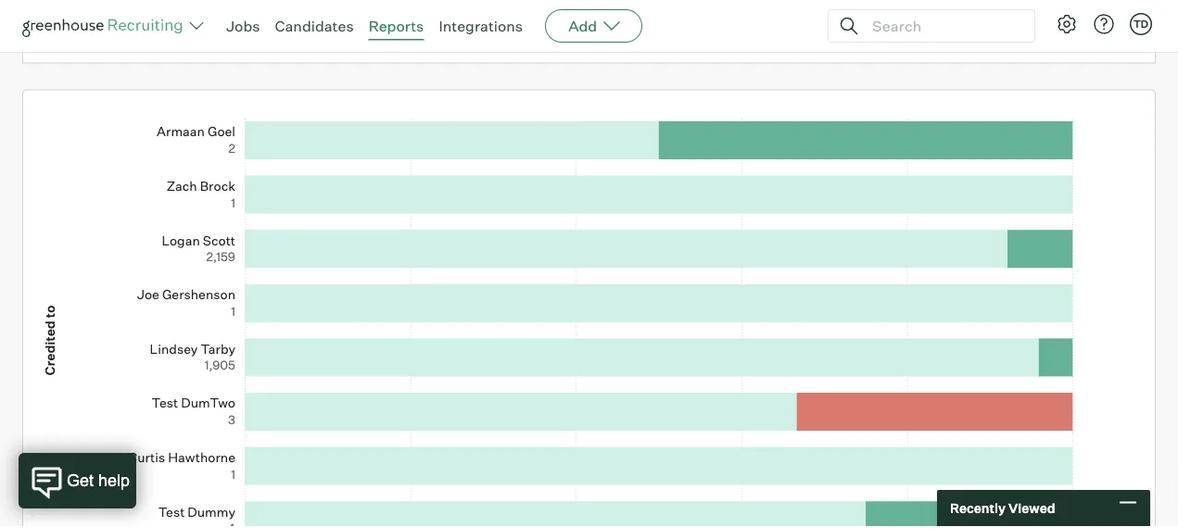 Task type: locate. For each thing, give the bounding box(es) containing it.
candidates link
[[275, 17, 354, 35]]

and
[[95, 27, 122, 46]]

integrations link
[[439, 17, 523, 35]]

)
[[208, 29, 213, 45]]

Search text field
[[868, 13, 1018, 39]]

jobs link
[[226, 17, 260, 35]]

add button
[[546, 9, 643, 43]]

viewed
[[1009, 501, 1056, 517]]

candidates
[[275, 17, 354, 35]]

reports
[[369, 17, 424, 35]]

td
[[1134, 18, 1149, 30]]

(
[[167, 29, 172, 45]]

more
[[125, 27, 163, 46]]

greenhouse recruiting image
[[22, 15, 189, 37]]

configure image
[[1056, 13, 1079, 35]]



Task type: describe. For each thing, give the bounding box(es) containing it.
jobs
[[226, 17, 260, 35]]

recently
[[951, 501, 1006, 517]]

filters
[[45, 27, 92, 46]]

filters and more ( 2 jobs )
[[45, 27, 213, 46]]

integrations
[[439, 17, 523, 35]]

add
[[569, 17, 597, 35]]

td button
[[1131, 13, 1153, 35]]

td button
[[1127, 9, 1157, 39]]

recently viewed
[[951, 501, 1056, 517]]

jobs
[[183, 29, 208, 45]]

reports link
[[369, 17, 424, 35]]

2
[[172, 29, 180, 45]]



Task type: vqa. For each thing, say whether or not it's contained in the screenshot.
Active
no



